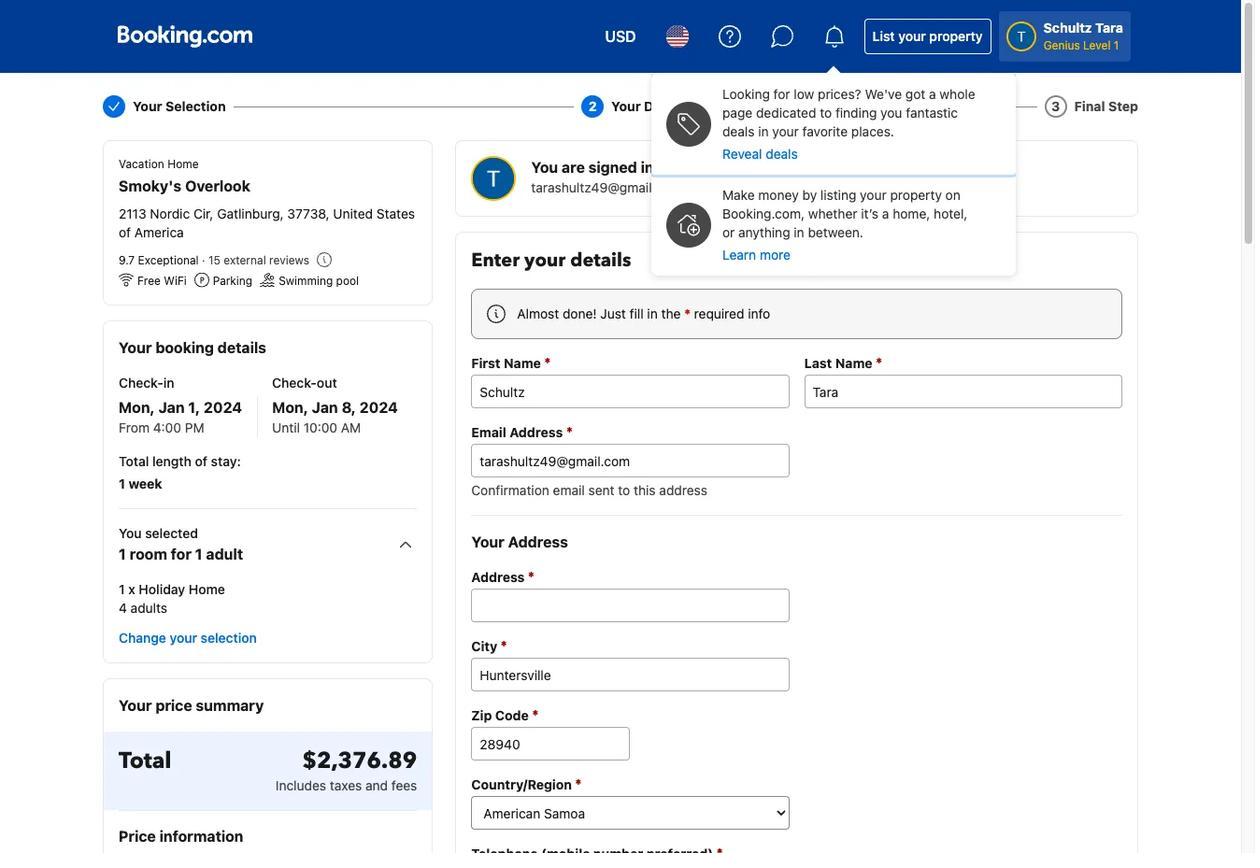 Task type: describe. For each thing, give the bounding box(es) containing it.
favorite
[[803, 123, 848, 139]]

code
[[495, 708, 529, 723]]

* down your address
[[528, 568, 535, 585]]

step
[[1108, 98, 1138, 114]]

4:00 pm
[[153, 420, 204, 436]]

check- for mon, jan 8, 2024
[[272, 375, 317, 391]]

nordic
[[150, 206, 190, 222]]

you
[[881, 105, 902, 121]]

first
[[471, 355, 501, 371]]

or
[[723, 224, 735, 240]]

0 horizontal spatial to
[[618, 482, 630, 498]]

america
[[134, 224, 184, 240]]

reveal
[[723, 146, 762, 162]]

schultz tara genius level 1
[[1044, 20, 1123, 52]]

total for total length of stay: 1 week
[[119, 454, 149, 469]]

your inside looking for low prices? we've got a whole page dedicated to finding you fantastic deals in your favorite places. reveal deals
[[772, 123, 799, 139]]

hotel,
[[934, 206, 968, 222]]

check- for mon, jan 1, 2024
[[119, 375, 163, 391]]

more
[[760, 247, 791, 263]]

make money by listing your property on booking.com, whether it's a home, hotel, or anything in between. learn more
[[723, 187, 968, 263]]

country/region
[[471, 777, 572, 793]]

you for you are signed in
[[531, 159, 558, 176]]

* up email
[[566, 423, 573, 440]]

smoky's
[[119, 178, 182, 194]]

1 inside schultz tara genius level 1
[[1114, 38, 1119, 52]]

1 left the adult
[[195, 546, 202, 563]]

places.
[[851, 123, 894, 139]]

low
[[794, 86, 814, 102]]

* down the almost
[[544, 354, 551, 371]]

tarashultz49@gmail.com
[[531, 179, 682, 195]]

your booking details
[[119, 340, 266, 356]]

vacation
[[119, 157, 164, 171]]

final
[[1075, 98, 1105, 114]]

total for total
[[119, 746, 171, 777]]

this
[[634, 482, 656, 498]]

details for your booking details
[[218, 340, 266, 356]]

list your property
[[873, 28, 983, 44]]

0 horizontal spatial deals
[[723, 123, 755, 139]]

jan for 8,
[[312, 399, 338, 416]]

external
[[224, 254, 266, 268]]

9.7 exceptional · 15 external reviews
[[119, 254, 309, 268]]

exceptional
[[138, 254, 199, 268]]

4
[[119, 600, 127, 616]]

address for email
[[510, 424, 563, 440]]

selected
[[145, 526, 198, 541]]

total length of stay: 1 week
[[119, 454, 241, 492]]

dedicated
[[756, 105, 816, 121]]

pool
[[336, 274, 359, 288]]

holiday
[[139, 582, 185, 598]]

your for your address
[[471, 534, 505, 551]]

* right country/region
[[575, 776, 582, 793]]

email
[[553, 482, 585, 498]]

between.
[[808, 224, 864, 240]]

2113
[[119, 206, 146, 222]]

address
[[659, 482, 707, 498]]

taxes
[[330, 778, 362, 794]]

enter
[[471, 248, 520, 273]]

the
[[661, 306, 681, 322]]

reviews
[[269, 254, 309, 268]]

2113 nordic cir, gatlinburg, 37738, united states of america
[[119, 206, 415, 240]]

* right city
[[501, 637, 507, 654]]

in right fill
[[647, 306, 658, 322]]

your address
[[471, 534, 568, 551]]

week
[[128, 476, 162, 492]]

room
[[130, 546, 167, 563]]

change
[[119, 630, 166, 646]]

x
[[128, 582, 135, 598]]

check-in mon, jan 1, 2024 from 4:00 pm
[[119, 375, 242, 436]]

you are signed in tarashultz49@gmail.com
[[531, 159, 682, 195]]

and
[[365, 778, 388, 794]]

your for details
[[524, 248, 566, 273]]

price information
[[119, 828, 243, 845]]

zip
[[471, 708, 492, 723]]

property inside make money by listing your property on booking.com, whether it's a home, hotel, or anything in between. learn more
[[890, 187, 942, 203]]

for inside looking for low prices? we've got a whole page dedicated to finding you fantastic deals in your favorite places. reveal deals
[[774, 86, 790, 102]]

gatlinburg,
[[217, 206, 284, 222]]

0 vertical spatial property
[[929, 28, 983, 44]]

email
[[471, 424, 506, 440]]

a inside looking for low prices? we've got a whole page dedicated to finding you fantastic deals in your favorite places. reveal deals
[[929, 86, 936, 102]]

fees
[[391, 778, 417, 794]]

from
[[119, 420, 150, 436]]

level
[[1083, 38, 1111, 52]]

9.7
[[119, 254, 135, 268]]

your inside make money by listing your property on booking.com, whether it's a home, hotel, or anything in between. learn more
[[860, 187, 887, 203]]

for inside you selected 1 room for  1 adult
[[171, 546, 192, 563]]

jan for 1,
[[159, 399, 185, 416]]

includes
[[276, 778, 326, 794]]

10:00 am
[[304, 420, 361, 436]]

usd button
[[594, 14, 647, 59]]

home inside 1 x holiday home 4 adults
[[189, 582, 225, 598]]

done!
[[563, 306, 597, 322]]

just
[[600, 306, 626, 322]]

tara
[[1096, 20, 1123, 36]]

cir,
[[193, 206, 214, 222]]

swimming
[[279, 274, 333, 288]]

in inside check-in mon, jan 1, 2024 from 4:00 pm
[[163, 375, 174, 391]]

adult
[[206, 546, 243, 563]]

out
[[317, 375, 337, 391]]

usd
[[605, 28, 636, 45]]

price
[[119, 828, 156, 845]]

final step
[[1075, 98, 1138, 114]]



Task type: locate. For each thing, give the bounding box(es) containing it.
jan inside check-in mon, jan 1, 2024 from 4:00 pm
[[159, 399, 185, 416]]

a right got
[[929, 86, 936, 102]]

by
[[802, 187, 817, 203]]

0 vertical spatial address
[[510, 424, 563, 440]]

fantastic
[[906, 105, 958, 121]]

1 jan from the left
[[159, 399, 185, 416]]

details
[[570, 248, 631, 273], [218, 340, 266, 356]]

whether
[[808, 206, 858, 222]]

of inside total length of stay: 1 week
[[195, 454, 208, 469]]

37738,
[[287, 206, 330, 222]]

for down selected
[[171, 546, 192, 563]]

of down 2113
[[119, 224, 131, 240]]

0 horizontal spatial details
[[218, 340, 266, 356]]

details for enter your details
[[570, 248, 631, 273]]

0 horizontal spatial for
[[171, 546, 192, 563]]

2 name from the left
[[835, 355, 873, 371]]

0 vertical spatial for
[[774, 86, 790, 102]]

you inside you are signed in tarashultz49@gmail.com
[[531, 159, 558, 176]]

1 inside total length of stay: 1 week
[[119, 476, 125, 492]]

property up whole
[[929, 28, 983, 44]]

your right enter at the top left of the page
[[524, 248, 566, 273]]

in down booking
[[163, 375, 174, 391]]

your left price
[[119, 698, 152, 714]]

total
[[119, 454, 149, 469], [119, 746, 171, 777]]

selection
[[165, 98, 226, 114]]

your for your details
[[611, 98, 641, 114]]

jan up 4:00 pm
[[159, 399, 185, 416]]

0 horizontal spatial a
[[882, 206, 889, 222]]

address for your
[[508, 534, 568, 551]]

includes taxes and fees
[[276, 778, 417, 794]]

of
[[119, 224, 131, 240], [195, 454, 208, 469]]

it's
[[861, 206, 879, 222]]

1 horizontal spatial check-
[[272, 375, 317, 391]]

1 check- from the left
[[119, 375, 163, 391]]

free wifi
[[137, 274, 187, 288]]

8,
[[342, 399, 356, 416]]

0 horizontal spatial you
[[119, 526, 142, 541]]

total inside total length of stay: 1 week
[[119, 454, 149, 469]]

2 check- from the left
[[272, 375, 317, 391]]

your
[[898, 28, 926, 44], [772, 123, 799, 139], [860, 187, 887, 203], [524, 248, 566, 273], [170, 630, 197, 646]]

mon, up from
[[119, 399, 155, 416]]

your selection
[[133, 98, 226, 114]]

1 horizontal spatial you
[[531, 159, 558, 176]]

check- inside check-in mon, jan 1, 2024 from 4:00 pm
[[119, 375, 163, 391]]

your for your price summary
[[119, 698, 152, 714]]

1 2024 from the left
[[204, 399, 242, 416]]

zip code *
[[471, 707, 539, 723]]

in inside make money by listing your property on booking.com, whether it's a home, hotel, or anything in between. learn more
[[794, 224, 804, 240]]

1 left room at the bottom left
[[119, 546, 126, 563]]

a right it's
[[882, 206, 889, 222]]

price
[[155, 698, 192, 714]]

1
[[1114, 38, 1119, 52], [119, 476, 125, 492], [119, 546, 126, 563], [195, 546, 202, 563], [119, 582, 125, 598]]

mon, inside check-in mon, jan 1, 2024 from 4:00 pm
[[119, 399, 155, 416]]

1,
[[188, 399, 200, 416]]

0 horizontal spatial of
[[119, 224, 131, 240]]

2113 nordic cir, gatlinburg, 37738, united states of america button
[[119, 205, 417, 242]]

your left booking
[[119, 340, 152, 356]]

your for your booking details
[[119, 340, 152, 356]]

2 jan from the left
[[312, 399, 338, 416]]

2 total from the top
[[119, 746, 171, 777]]

address up the address * on the bottom of the page
[[508, 534, 568, 551]]

booking.com online hotel reservations image
[[118, 25, 252, 48]]

states
[[377, 206, 415, 222]]

required
[[694, 306, 744, 322]]

a inside make money by listing your property on booking.com, whether it's a home, hotel, or anything in between. learn more
[[882, 206, 889, 222]]

0 vertical spatial to
[[820, 105, 832, 121]]

1 vertical spatial a
[[882, 206, 889, 222]]

country/region *
[[471, 776, 582, 793]]

finding
[[836, 105, 877, 121]]

name right 'first'
[[504, 355, 541, 371]]

you left are
[[531, 159, 558, 176]]

you up room at the bottom left
[[119, 526, 142, 541]]

to left this
[[618, 482, 630, 498]]

adults
[[131, 600, 167, 616]]

2024 for mon, jan 8, 2024
[[360, 399, 398, 416]]

your for property
[[898, 28, 926, 44]]

0 vertical spatial deals
[[723, 123, 755, 139]]

1 inside 1 x holiday home 4 adults
[[119, 582, 125, 598]]

2 vertical spatial address
[[471, 569, 525, 585]]

0 vertical spatial home
[[168, 157, 199, 171]]

1 vertical spatial deals
[[766, 146, 798, 162]]

1 vertical spatial to
[[618, 482, 630, 498]]

check- inside check-out mon, jan 8, 2024 until 10:00 am
[[272, 375, 317, 391]]

overlook
[[185, 178, 250, 194]]

·
[[202, 254, 205, 268]]

list your property link
[[864, 19, 991, 54]]

3
[[1052, 98, 1060, 114]]

1 vertical spatial for
[[171, 546, 192, 563]]

* right last
[[876, 354, 882, 371]]

2024 inside check-out mon, jan 8, 2024 until 10:00 am
[[360, 399, 398, 416]]

last
[[804, 355, 832, 371]]

0 horizontal spatial check-
[[119, 375, 163, 391]]

selection
[[201, 630, 257, 646]]

1 name from the left
[[504, 355, 541, 371]]

1 mon, from the left
[[119, 399, 155, 416]]

parking
[[213, 274, 252, 288]]

we've
[[865, 86, 902, 102]]

list
[[873, 28, 895, 44]]

vacation home
[[119, 157, 199, 171]]

first name *
[[471, 354, 551, 371]]

1 horizontal spatial deals
[[766, 146, 798, 162]]

1 horizontal spatial a
[[929, 86, 936, 102]]

looking for low prices? we've got a whole page dedicated to finding you fantastic deals in your favorite places. reveal deals
[[723, 86, 975, 162]]

make
[[723, 187, 755, 203]]

2024 for mon, jan 1, 2024
[[204, 399, 242, 416]]

1 vertical spatial property
[[890, 187, 942, 203]]

check-out mon, jan 8, 2024 until 10:00 am
[[272, 375, 398, 436]]

None text field
[[471, 727, 630, 761]]

a
[[929, 86, 936, 102], [882, 206, 889, 222]]

anything
[[738, 224, 790, 240]]

free
[[137, 274, 161, 288]]

jan inside check-out mon, jan 8, 2024 until 10:00 am
[[312, 399, 338, 416]]

1 left x
[[119, 582, 125, 598]]

of inside the 2113 nordic cir, gatlinburg, 37738, united states of america
[[119, 224, 131, 240]]

2024 inside check-in mon, jan 1, 2024 from 4:00 pm
[[204, 399, 242, 416]]

0 vertical spatial a
[[929, 86, 936, 102]]

your
[[133, 98, 162, 114], [611, 98, 641, 114], [119, 340, 152, 356], [471, 534, 505, 551], [119, 698, 152, 714]]

your left selection
[[133, 98, 162, 114]]

name inside last name *
[[835, 355, 873, 371]]

to inside looking for low prices? we've got a whole page dedicated to finding you fantastic deals in your favorite places. reveal deals
[[820, 105, 832, 121]]

mon, for mon, jan 8, 2024
[[272, 399, 308, 416]]

email address *
[[471, 423, 573, 440]]

1 down tara
[[1114, 38, 1119, 52]]

your price summary
[[119, 698, 264, 714]]

details right booking
[[218, 340, 266, 356]]

united
[[333, 206, 373, 222]]

1 vertical spatial you
[[119, 526, 142, 541]]

0 vertical spatial details
[[570, 248, 631, 273]]

1 horizontal spatial details
[[570, 248, 631, 273]]

home,
[[893, 206, 930, 222]]

home down the adult
[[189, 582, 225, 598]]

address
[[510, 424, 563, 440], [508, 534, 568, 551], [471, 569, 525, 585]]

schultz
[[1044, 20, 1092, 36]]

* right 'the'
[[684, 306, 691, 322]]

your down dedicated
[[772, 123, 799, 139]]

rated exceptional element
[[119, 254, 199, 268]]

your up the address * on the bottom of the page
[[471, 534, 505, 551]]

1 horizontal spatial 2024
[[360, 399, 398, 416]]

money
[[758, 187, 799, 203]]

your for selection
[[170, 630, 197, 646]]

length
[[152, 454, 192, 469]]

looking
[[723, 86, 770, 102]]

whole
[[940, 86, 975, 102]]

2 2024 from the left
[[360, 399, 398, 416]]

name for first name *
[[504, 355, 541, 371]]

jan up 10:00 am at the left
[[312, 399, 338, 416]]

your down 1 x holiday home 4 adults
[[170, 630, 197, 646]]

your details
[[611, 98, 689, 114]]

your up it's
[[860, 187, 887, 203]]

1 vertical spatial home
[[189, 582, 225, 598]]

city
[[471, 638, 497, 654]]

1 vertical spatial of
[[195, 454, 208, 469]]

your inside change your selection link
[[170, 630, 197, 646]]

got
[[906, 86, 926, 102]]

are
[[562, 159, 585, 176]]

0 vertical spatial you
[[531, 159, 558, 176]]

enter your details
[[471, 248, 631, 273]]

Double-check for typos text field
[[471, 444, 789, 478]]

until
[[272, 420, 300, 436]]

None text field
[[471, 375, 789, 408], [804, 375, 1123, 408], [471, 589, 789, 622], [471, 658, 789, 692], [471, 375, 789, 408], [804, 375, 1123, 408], [471, 589, 789, 622], [471, 658, 789, 692]]

last name *
[[804, 354, 882, 371]]

in inside looking for low prices? we've got a whole page dedicated to finding you fantastic deals in your favorite places. reveal deals
[[758, 123, 769, 139]]

1 vertical spatial details
[[218, 340, 266, 356]]

total down price
[[119, 746, 171, 777]]

1 x holiday home 4 adults
[[119, 582, 225, 616]]

address down your address
[[471, 569, 525, 585]]

address inside email address *
[[510, 424, 563, 440]]

smoky's overlook
[[119, 178, 250, 194]]

0 vertical spatial of
[[119, 224, 131, 240]]

property up home,
[[890, 187, 942, 203]]

genius
[[1044, 38, 1080, 52]]

* right code
[[532, 707, 539, 723]]

2024
[[204, 399, 242, 416], [360, 399, 398, 416]]

home up smoky's overlook
[[168, 157, 199, 171]]

1 horizontal spatial for
[[774, 86, 790, 102]]

0 horizontal spatial jan
[[159, 399, 185, 416]]

in right signed
[[641, 159, 654, 176]]

2024 right "8,"
[[360, 399, 398, 416]]

name inside first name *
[[504, 355, 541, 371]]

deals down page
[[723, 123, 755, 139]]

in right anything on the right top
[[794, 224, 804, 240]]

1 left week
[[119, 476, 125, 492]]

your right 2
[[611, 98, 641, 114]]

swimming pool
[[279, 274, 359, 288]]

summary
[[196, 698, 264, 714]]

1 vertical spatial address
[[508, 534, 568, 551]]

you inside you selected 1 room for  1 adult
[[119, 526, 142, 541]]

for up dedicated
[[774, 86, 790, 102]]

your for your selection
[[133, 98, 162, 114]]

name right last
[[835, 355, 873, 371]]

total up week
[[119, 454, 149, 469]]

signed
[[589, 159, 637, 176]]

name for last name *
[[835, 355, 873, 371]]

$2,376.89
[[302, 746, 417, 777]]

in down dedicated
[[758, 123, 769, 139]]

check- up until
[[272, 375, 317, 391]]

mon, up until
[[272, 399, 308, 416]]

mon, for mon, jan 1, 2024
[[119, 399, 155, 416]]

*
[[684, 306, 691, 322], [544, 354, 551, 371], [876, 354, 882, 371], [566, 423, 573, 440], [528, 568, 535, 585], [501, 637, 507, 654], [532, 707, 539, 723], [575, 776, 582, 793]]

1 horizontal spatial jan
[[312, 399, 338, 416]]

2 mon, from the left
[[272, 399, 308, 416]]

1 horizontal spatial mon,
[[272, 399, 308, 416]]

1 horizontal spatial name
[[835, 355, 873, 371]]

address inside the address *
[[471, 569, 525, 585]]

mon, inside check-out mon, jan 8, 2024 until 10:00 am
[[272, 399, 308, 416]]

of left the 'stay:'
[[195, 454, 208, 469]]

2024 right 1,
[[204, 399, 242, 416]]

0 horizontal spatial mon,
[[119, 399, 155, 416]]

check- up from
[[119, 375, 163, 391]]

1 horizontal spatial to
[[820, 105, 832, 121]]

0 vertical spatial total
[[119, 454, 149, 469]]

booking.com,
[[723, 206, 805, 222]]

0 horizontal spatial name
[[504, 355, 541, 371]]

change your selection
[[119, 630, 257, 646]]

in inside you are signed in tarashultz49@gmail.com
[[641, 159, 654, 176]]

city *
[[471, 637, 507, 654]]

stay:
[[211, 454, 241, 469]]

1 total from the top
[[119, 454, 149, 469]]

prices?
[[818, 86, 861, 102]]

1 horizontal spatial of
[[195, 454, 208, 469]]

address right email
[[510, 424, 563, 440]]

1 vertical spatial total
[[119, 746, 171, 777]]

0 horizontal spatial 2024
[[204, 399, 242, 416]]

confirmation email sent to this address
[[471, 482, 707, 498]]

your inside list your property link
[[898, 28, 926, 44]]

your right list
[[898, 28, 926, 44]]

deals right reveal
[[766, 146, 798, 162]]

details up 'just'
[[570, 248, 631, 273]]

to up favorite
[[820, 105, 832, 121]]

you for you selected
[[119, 526, 142, 541]]



Task type: vqa. For each thing, say whether or not it's contained in the screenshot.
"1" inside the SCHULTZ TARA GENIUS LEVEL 1
yes



